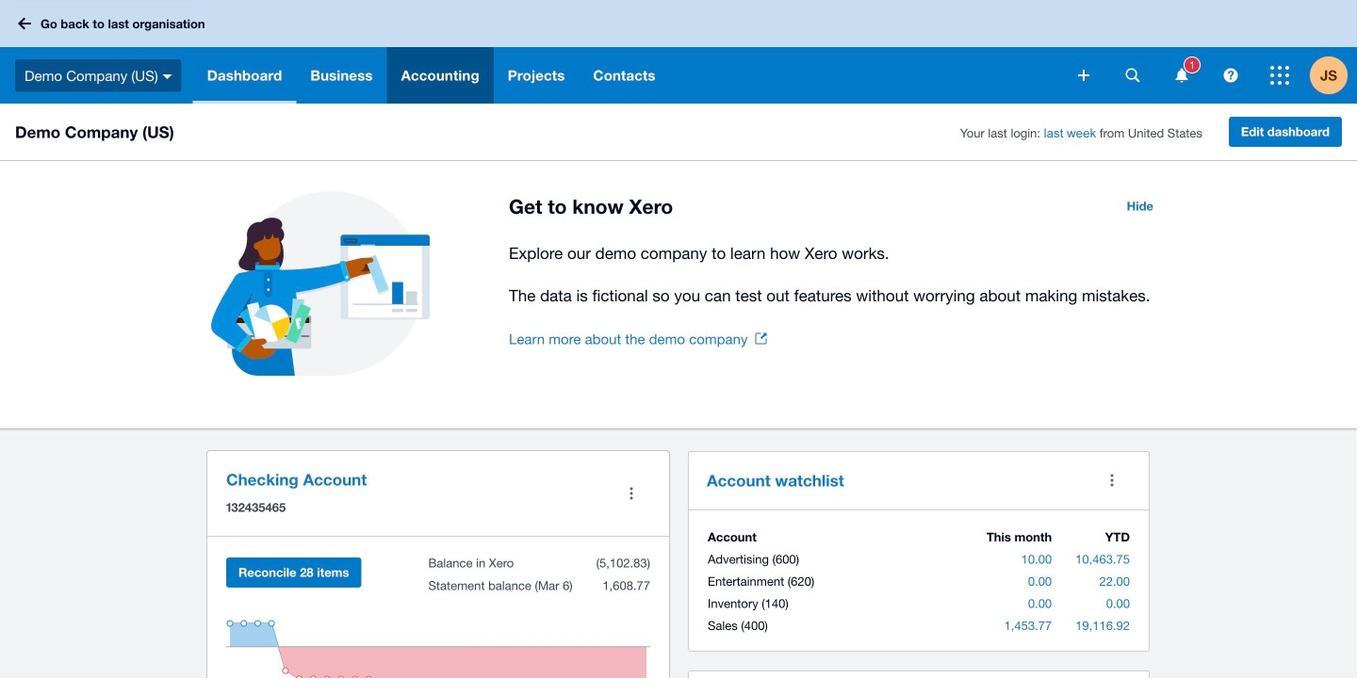 Task type: locate. For each thing, give the bounding box(es) containing it.
2 horizontal spatial svg image
[[1224, 68, 1238, 82]]

svg image
[[18, 17, 31, 30], [1176, 68, 1188, 82], [1224, 68, 1238, 82]]

manage menu toggle image
[[613, 475, 650, 513]]

intro banner body element
[[509, 240, 1165, 309]]

0 horizontal spatial svg image
[[18, 17, 31, 30]]

svg image
[[1271, 66, 1289, 85], [1126, 68, 1140, 82], [1078, 70, 1090, 81], [163, 74, 172, 79]]

banner
[[0, 0, 1357, 104]]



Task type: describe. For each thing, give the bounding box(es) containing it.
1 horizontal spatial svg image
[[1176, 68, 1188, 82]]



Task type: vqa. For each thing, say whether or not it's contained in the screenshot.
the right svg image
yes



